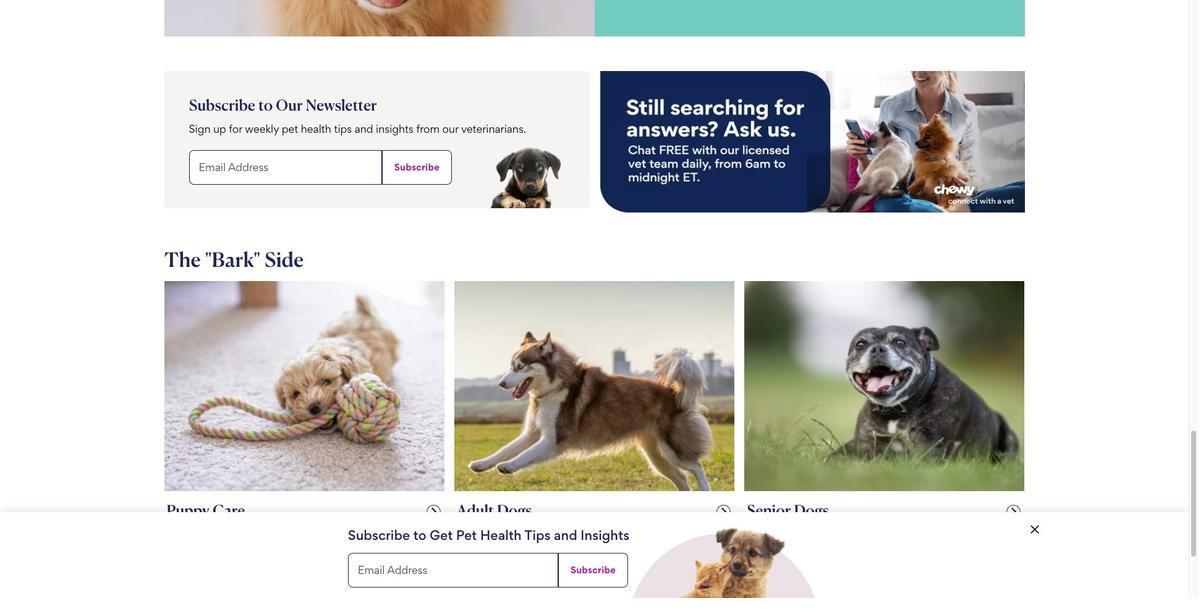 Task type: locate. For each thing, give the bounding box(es) containing it.
sign up for weekly pet health tips and insights from our veterinarians.
[[189, 122, 526, 135]]

newsletter
[[306, 96, 377, 114]]

adult dogs
[[457, 501, 532, 520]]

None email field
[[189, 150, 382, 185], [348, 553, 558, 588], [189, 150, 382, 185], [348, 553, 558, 588]]

subscribe button down from
[[382, 150, 452, 185]]

health
[[480, 527, 522, 543]]

insights
[[376, 122, 414, 135]]

dog with kitten on head image
[[164, 0, 594, 36]]

1 horizontal spatial and
[[554, 527, 577, 543]]

2 dogs from the left
[[794, 501, 829, 520]]

weekly
[[245, 122, 279, 135]]

the
[[164, 247, 201, 272]]

dogs up health
[[497, 501, 532, 520]]

for
[[229, 122, 242, 135]]

0 vertical spatial to
[[258, 96, 273, 114]]

0 horizontal spatial subscribe button
[[382, 150, 452, 185]]

and inside the newsletter subscription element
[[554, 527, 577, 543]]

sign
[[189, 122, 211, 135]]

subscribe button
[[382, 150, 452, 185], [558, 553, 628, 588]]

0 horizontal spatial dogs
[[497, 501, 532, 520]]

subscribe
[[189, 96, 255, 114], [394, 161, 440, 173], [348, 527, 410, 543], [571, 564, 616, 576]]

to left get
[[413, 527, 426, 543]]

to inside the newsletter subscription element
[[413, 527, 426, 543]]

1 dogs from the left
[[497, 501, 532, 520]]

1 vertical spatial subscribe button
[[558, 553, 628, 588]]

0 vertical spatial subscribe button
[[382, 150, 452, 185]]

insights
[[581, 527, 630, 543]]

1 horizontal spatial dogs
[[794, 501, 829, 520]]

1 vertical spatial to
[[413, 527, 426, 543]]

and
[[355, 122, 373, 135], [554, 527, 577, 543]]

0 horizontal spatial to
[[258, 96, 273, 114]]

1 horizontal spatial to
[[413, 527, 426, 543]]

subscribe button down insights
[[558, 553, 628, 588]]

1 horizontal spatial subscribe button
[[558, 553, 628, 588]]

get instant vet help via chat or video. connect with a vet. chewy health image
[[599, 71, 1025, 212]]

dogs right senior
[[794, 501, 829, 520]]

to left our
[[258, 96, 273, 114]]

puppy
[[167, 501, 210, 520]]

newsletter subscription element
[[0, 513, 1189, 598]]

to
[[258, 96, 273, 114], [413, 527, 426, 543]]

dogs
[[497, 501, 532, 520], [794, 501, 829, 520]]

puppy playing image
[[164, 281, 444, 491]]

1 vertical spatial and
[[554, 527, 577, 543]]

our
[[276, 96, 303, 114]]

puppy and kitten hugging image
[[633, 522, 815, 598]]

adult dogs link
[[449, 281, 740, 531]]

0 horizontal spatial and
[[355, 122, 373, 135]]



Task type: describe. For each thing, give the bounding box(es) containing it.
adult
[[457, 501, 494, 520]]

get
[[430, 527, 453, 543]]

puppy care link
[[159, 281, 449, 531]]

adult brown and white husky running in grass image
[[454, 281, 734, 491]]

tips
[[334, 122, 352, 135]]

senior dogs link
[[740, 281, 1030, 531]]

tips
[[524, 527, 551, 543]]

the "bark" side
[[164, 247, 304, 272]]

our
[[442, 122, 458, 135]]

to for get
[[413, 527, 426, 543]]

pet
[[282, 122, 298, 135]]

senior terrier laying in grass image
[[745, 281, 1025, 491]]

dogs for senior dogs
[[794, 501, 829, 520]]

from
[[416, 122, 440, 135]]

puppy looking up image
[[487, 145, 563, 208]]

close image
[[1027, 522, 1042, 537]]

dogs for adult dogs
[[497, 501, 532, 520]]

subscribe button inside the newsletter subscription element
[[558, 553, 628, 588]]

health
[[301, 122, 331, 135]]

senior
[[747, 501, 791, 520]]

to for our
[[258, 96, 273, 114]]

0 vertical spatial and
[[355, 122, 373, 135]]

pet
[[456, 527, 477, 543]]

veterinarians.
[[461, 122, 526, 135]]

side
[[265, 247, 304, 272]]

care
[[213, 501, 245, 520]]

subscribe to our newsletter
[[189, 96, 377, 114]]

puppy care
[[167, 501, 245, 520]]

up
[[213, 122, 226, 135]]

subscribe to get pet health tips and insights
[[348, 527, 630, 543]]

"bark"
[[205, 247, 261, 272]]

senior dogs
[[747, 501, 829, 520]]



Task type: vqa. For each thing, say whether or not it's contained in the screenshot.
bottom creature
no



